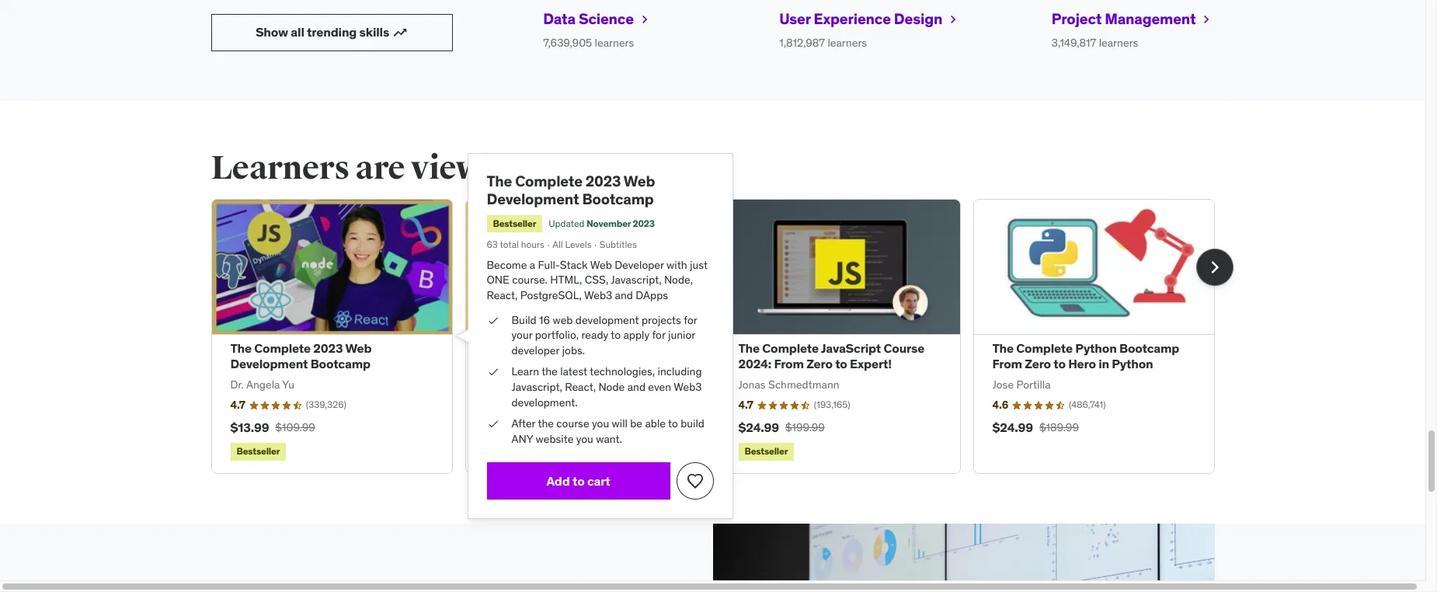 Task type: vqa. For each thing, say whether or not it's contained in the screenshot.
the topmost 11/2023
no



Task type: locate. For each thing, give the bounding box(es) containing it.
course.
[[512, 273, 548, 287]]

from
[[774, 356, 804, 371], [993, 356, 1023, 371]]

zero inside the "the complete javascript course 2024: from zero to expert!"
[[807, 356, 833, 371]]

the complete 2023 web development bootcamp link for (339,326)
[[230, 341, 372, 371]]

xsmall image for build
[[487, 313, 499, 328]]

total
[[500, 239, 519, 250]]

1 vertical spatial the complete 2023 web development bootcamp link
[[230, 341, 372, 371]]

to inside after the course you will be able to build any website you want.
[[668, 417, 678, 431]]

course
[[557, 417, 590, 431]]

and down technologies,
[[628, 380, 646, 394]]

1 vertical spatial the
[[538, 417, 554, 431]]

react,
[[487, 288, 518, 302], [565, 380, 596, 394]]

complete inside the complete 2023 web development bootcamp
[[515, 172, 583, 190]]

1 horizontal spatial react,
[[565, 380, 596, 394]]

learners down experience
[[828, 36, 868, 50]]

to left hero
[[1054, 356, 1066, 371]]

even
[[648, 380, 672, 394]]

react, down one
[[487, 288, 518, 302]]

1 from from the left
[[774, 356, 804, 371]]

any
[[512, 432, 533, 446]]

complete left in
[[1017, 341, 1073, 356]]

bestseller inside carousel element
[[237, 445, 280, 457]]

2 horizontal spatial 2023
[[633, 217, 655, 229]]

complete for the complete 2023 web development bootcamp
[[515, 172, 583, 190]]

show all trending skills
[[256, 24, 389, 40]]

0 horizontal spatial web
[[345, 341, 372, 356]]

development up updated
[[487, 190, 579, 208]]

1 horizontal spatial the complete 2023 web development bootcamp link
[[487, 172, 655, 208]]

to down development
[[611, 328, 621, 342]]

2 horizontal spatial web
[[624, 172, 655, 190]]

the complete 2023 web development bootcamp dr. angela yu
[[230, 341, 372, 392]]

bootcamp inside the complete 2023 web development bootcamp
[[582, 190, 654, 208]]

0 horizontal spatial javascript,
[[512, 380, 563, 394]]

the complete javascript course 2024: from zero to expert!
[[739, 341, 925, 371]]

the complete 2023 web development bootcamp link for all levels
[[487, 172, 655, 208]]

the inside the "the complete javascript course 2024: from zero to expert!"
[[739, 341, 760, 356]]

$109.99
[[275, 421, 315, 435]]

2023 inside the complete 2023 web development bootcamp dr. angela yu
[[313, 341, 343, 356]]

bootcamp up '(339,326)'
[[311, 356, 371, 371]]

2 vertical spatial web
[[345, 341, 372, 356]]

web for the complete 2023 web development bootcamp
[[624, 172, 655, 190]]

small image for project management
[[1200, 11, 1215, 27]]

xsmall image left 'learn'
[[487, 365, 499, 380]]

bootcamp for the complete 2023 web development bootcamp dr. angela yu
[[311, 356, 371, 371]]

bootcamp inside the complete python bootcamp from zero to hero in python
[[1120, 341, 1180, 356]]

the up website
[[538, 417, 554, 431]]

2023 up '(339,326)'
[[313, 341, 343, 356]]

0 vertical spatial the complete 2023 web development bootcamp link
[[487, 172, 655, 208]]

to inside add to cart button
[[573, 473, 585, 489]]

project management
[[1052, 9, 1196, 28]]

2023 up updated november 2023
[[586, 172, 621, 190]]

1 horizontal spatial web
[[590, 258, 612, 272]]

small image inside user experience design link
[[946, 11, 962, 27]]

after the course you will be able to build any website you want.
[[512, 417, 705, 446]]

1 vertical spatial web3
[[674, 380, 702, 394]]

data
[[543, 9, 576, 28]]

the inside the complete python bootcamp from zero to hero in python
[[993, 341, 1014, 356]]

web3
[[584, 288, 613, 302], [674, 380, 702, 394]]

web up '(339,326)'
[[345, 341, 372, 356]]

1 vertical spatial bestseller
[[237, 445, 280, 457]]

1 zero from the left
[[807, 356, 833, 371]]

web3 down css,
[[584, 288, 613, 302]]

bestseller down $13.99
[[237, 445, 280, 457]]

the complete 2023 web development bootcamp
[[487, 172, 655, 208]]

1 vertical spatial development
[[230, 356, 308, 371]]

1 vertical spatial react,
[[565, 380, 596, 394]]

bootcamp up november
[[582, 190, 654, 208]]

1 horizontal spatial learners
[[828, 36, 868, 50]]

small image
[[946, 11, 962, 27], [1200, 11, 1215, 27], [393, 25, 408, 40]]

and left dapps
[[615, 288, 633, 302]]

next image
[[1203, 255, 1228, 280]]

0 horizontal spatial react,
[[487, 288, 518, 302]]

2 learners from the left
[[828, 36, 868, 50]]

management
[[1105, 9, 1196, 28]]

zero left expert!
[[807, 356, 833, 371]]

1 horizontal spatial zero
[[1025, 356, 1052, 371]]

0 horizontal spatial small image
[[393, 25, 408, 40]]

the complete 2023 web development bootcamp link up updated
[[487, 172, 655, 208]]

0 horizontal spatial web3
[[584, 288, 613, 302]]

want.
[[596, 432, 623, 446]]

small image for user experience design
[[946, 11, 962, 27]]

web3 inside become a full-stack web developer with just one course. html, css, javascript, node, react, postgresql, web3 and dapps
[[584, 288, 613, 302]]

to right able
[[668, 417, 678, 431]]

learners for experience
[[828, 36, 868, 50]]

design
[[894, 9, 943, 28]]

zero left hero
[[1025, 356, 1052, 371]]

0 vertical spatial web
[[624, 172, 655, 190]]

add to cart
[[547, 473, 611, 489]]

to left cart
[[573, 473, 585, 489]]

the complete 2023 web development bootcamp link up yu
[[230, 341, 372, 371]]

small image right 'design'
[[946, 11, 962, 27]]

bootcamp inside the complete 2023 web development bootcamp dr. angela yu
[[311, 356, 371, 371]]

small image inside show all trending skills link
[[393, 25, 408, 40]]

0 vertical spatial development
[[487, 190, 579, 208]]

data science
[[543, 9, 634, 28]]

0 vertical spatial and
[[615, 288, 633, 302]]

0 horizontal spatial bestseller
[[237, 445, 280, 457]]

developer
[[512, 343, 560, 357]]

1 horizontal spatial 2023
[[586, 172, 621, 190]]

react, inside become a full-stack web developer with just one course. html, css, javascript, node, react, postgresql, web3 and dapps
[[487, 288, 518, 302]]

0 vertical spatial 2023
[[586, 172, 621, 190]]

0 horizontal spatial bootcamp
[[311, 356, 371, 371]]

2023 for updated november 2023
[[633, 217, 655, 229]]

you up the 'want.'
[[592, 417, 609, 431]]

just
[[690, 258, 708, 272]]

complete inside the "the complete javascript course 2024: from zero to expert!"
[[763, 341, 819, 356]]

0 horizontal spatial 2023
[[313, 341, 343, 356]]

small image right management
[[1200, 11, 1215, 27]]

1 horizontal spatial javascript,
[[611, 273, 662, 287]]

bestseller
[[493, 217, 536, 229], [237, 445, 280, 457]]

all
[[291, 24, 304, 40]]

complete inside the complete 2023 web development bootcamp dr. angela yu
[[254, 341, 311, 356]]

for down projects
[[652, 328, 666, 342]]

xsmall image
[[487, 313, 499, 328], [487, 365, 499, 380]]

complete up updated
[[515, 172, 583, 190]]

development
[[487, 190, 579, 208], [230, 356, 308, 371]]

bootcamp
[[582, 190, 654, 208], [1120, 341, 1180, 356], [311, 356, 371, 371]]

0 horizontal spatial from
[[774, 356, 804, 371]]

the inside the complete 2023 web development bootcamp dr. angela yu
[[230, 341, 252, 356]]

2023 inside the complete 2023 web development bootcamp
[[586, 172, 621, 190]]

xsmall image left build
[[487, 313, 499, 328]]

63
[[487, 239, 498, 250]]

bootcamp right in
[[1120, 341, 1180, 356]]

development up angela
[[230, 356, 308, 371]]

1 vertical spatial for
[[652, 328, 666, 342]]

web3 down including
[[674, 380, 702, 394]]

javascript, up 'development.'
[[512, 380, 563, 394]]

development inside the complete 2023 web development bootcamp
[[487, 190, 579, 208]]

7,639,905
[[543, 36, 592, 50]]

1 vertical spatial web
[[590, 258, 612, 272]]

0 horizontal spatial for
[[652, 328, 666, 342]]

web up november
[[624, 172, 655, 190]]

complete inside the complete python bootcamp from zero to hero in python
[[1017, 341, 1073, 356]]

the inside the complete 2023 web development bootcamp
[[487, 172, 512, 190]]

javascript, down developer
[[611, 273, 662, 287]]

1 horizontal spatial development
[[487, 190, 579, 208]]

from left hero
[[993, 356, 1023, 371]]

0 horizontal spatial learners
[[595, 36, 635, 50]]

0 horizontal spatial development
[[230, 356, 308, 371]]

user
[[780, 9, 811, 28]]

web up css,
[[590, 258, 612, 272]]

2 zero from the left
[[1025, 356, 1052, 371]]

1 horizontal spatial from
[[993, 356, 1023, 371]]

from inside the complete python bootcamp from zero to hero in python
[[993, 356, 1023, 371]]

learners
[[211, 148, 350, 188]]

development.
[[512, 395, 578, 409]]

become a full-stack web developer with just one course. html, css, javascript, node, react, postgresql, web3 and dapps
[[487, 258, 708, 302]]

2023 up the subtitles
[[633, 217, 655, 229]]

the
[[487, 172, 512, 190], [230, 341, 252, 356], [739, 341, 760, 356], [993, 341, 1014, 356]]

web
[[624, 172, 655, 190], [590, 258, 612, 272], [345, 341, 372, 356]]

and
[[615, 288, 633, 302], [628, 380, 646, 394]]

2 horizontal spatial learners
[[1099, 36, 1139, 50]]

to left expert!
[[836, 356, 848, 371]]

0 vertical spatial the
[[542, 365, 558, 379]]

2 from from the left
[[993, 356, 1023, 371]]

from inside the "the complete javascript course 2024: from zero to expert!"
[[774, 356, 804, 371]]

1 learners from the left
[[595, 36, 635, 50]]

project management link
[[1052, 9, 1215, 29]]

and inside become a full-stack web developer with just one course. html, css, javascript, node, react, postgresql, web3 and dapps
[[615, 288, 633, 302]]

small image right the skills
[[393, 25, 408, 40]]

0 vertical spatial javascript,
[[611, 273, 662, 287]]

zero inside the complete python bootcamp from zero to hero in python
[[1025, 356, 1052, 371]]

0 horizontal spatial zero
[[807, 356, 833, 371]]

skills
[[360, 24, 389, 40]]

1 horizontal spatial bootcamp
[[582, 190, 654, 208]]

the complete python bootcamp from zero to hero in python
[[993, 341, 1180, 371]]

the
[[542, 365, 558, 379], [538, 417, 554, 431]]

2023
[[586, 172, 621, 190], [633, 217, 655, 229], [313, 341, 343, 356]]

you down course
[[576, 432, 594, 446]]

2 horizontal spatial bootcamp
[[1120, 341, 1180, 356]]

node,
[[664, 273, 693, 287]]

learners down project management
[[1099, 36, 1139, 50]]

learners are viewing
[[211, 148, 531, 188]]

levels
[[565, 239, 592, 250]]

1 vertical spatial 2023
[[633, 217, 655, 229]]

ready
[[582, 328, 609, 342]]

complete left javascript
[[763, 341, 819, 356]]

0 vertical spatial web3
[[584, 288, 613, 302]]

development inside the complete 2023 web development bootcamp dr. angela yu
[[230, 356, 308, 371]]

1 horizontal spatial bestseller
[[493, 217, 536, 229]]

zero
[[807, 356, 833, 371], [1025, 356, 1052, 371]]

complete up yu
[[254, 341, 311, 356]]

yu
[[282, 378, 294, 392]]

development for the complete 2023 web development bootcamp dr. angela yu
[[230, 356, 308, 371]]

complete for the complete python bootcamp from zero to hero in python
[[1017, 341, 1073, 356]]

web inside the complete 2023 web development bootcamp
[[624, 172, 655, 190]]

small image inside project management link
[[1200, 11, 1215, 27]]

1 vertical spatial and
[[628, 380, 646, 394]]

1 horizontal spatial web3
[[674, 380, 702, 394]]

for up junior
[[684, 313, 698, 327]]

the inside learn the latest technologies, including javascript, react, node and even web3 development.
[[542, 365, 558, 379]]

learners down science at the top of the page
[[595, 36, 635, 50]]

0 horizontal spatial the complete 2023 web development bootcamp link
[[230, 341, 372, 371]]

react, down latest at the bottom
[[565, 380, 596, 394]]

2 vertical spatial 2023
[[313, 341, 343, 356]]

bestseller up 63 total hours
[[493, 217, 536, 229]]

you
[[592, 417, 609, 431], [576, 432, 594, 446]]

0 vertical spatial react,
[[487, 288, 518, 302]]

2 xsmall image from the top
[[487, 365, 499, 380]]

projects
[[642, 313, 682, 327]]

2 horizontal spatial small image
[[1200, 11, 1215, 27]]

0 vertical spatial for
[[684, 313, 698, 327]]

1 horizontal spatial for
[[684, 313, 698, 327]]

expert!
[[850, 356, 892, 371]]

1 vertical spatial xsmall image
[[487, 365, 499, 380]]

3 learners from the left
[[1099, 36, 1139, 50]]

the right 'learn'
[[542, 365, 558, 379]]

add
[[547, 473, 570, 489]]

1 xsmall image from the top
[[487, 313, 499, 328]]

learners for science
[[595, 36, 635, 50]]

the inside after the course you will be able to build any website you want.
[[538, 417, 554, 431]]

dr.
[[230, 378, 244, 392]]

the for the complete javascript course 2024: from zero to expert!
[[739, 341, 760, 356]]

1 vertical spatial javascript,
[[512, 380, 563, 394]]

subtitles
[[600, 239, 637, 250]]

from right 2024:
[[774, 356, 804, 371]]

to inside the complete python bootcamp from zero to hero in python
[[1054, 356, 1066, 371]]

0 vertical spatial xsmall image
[[487, 313, 499, 328]]

the complete 2023 web development bootcamp link
[[487, 172, 655, 208], [230, 341, 372, 371]]

web inside the complete 2023 web development bootcamp dr. angela yu
[[345, 341, 372, 356]]

1 horizontal spatial small image
[[946, 11, 962, 27]]

including
[[658, 365, 702, 379]]



Task type: describe. For each thing, give the bounding box(es) containing it.
3,149,817
[[1052, 36, 1097, 50]]

javascript
[[821, 341, 881, 356]]

apply
[[624, 328, 650, 342]]

web3 inside learn the latest technologies, including javascript, react, node and even web3 development.
[[674, 380, 702, 394]]

portfolio,
[[535, 328, 579, 342]]

all
[[553, 239, 563, 250]]

experience
[[814, 9, 891, 28]]

course
[[884, 341, 925, 356]]

2023 for the complete 2023 web development bootcamp dr. angela yu
[[313, 341, 343, 356]]

javascript, inside become a full-stack web developer with just one course. html, css, javascript, node, react, postgresql, web3 and dapps
[[611, 273, 662, 287]]

cart
[[587, 473, 611, 489]]

full-
[[538, 258, 560, 272]]

trending
[[307, 24, 357, 40]]

build
[[681, 417, 705, 431]]

$13.99 $109.99
[[230, 420, 315, 435]]

your
[[512, 328, 533, 342]]

november
[[587, 217, 631, 229]]

web for the complete 2023 web development bootcamp dr. angela yu
[[345, 341, 372, 356]]

science
[[579, 9, 634, 28]]

4.7
[[230, 398, 245, 412]]

latest
[[560, 365, 588, 379]]

complete for the complete 2023 web development bootcamp dr. angela yu
[[254, 341, 311, 356]]

and inside learn the latest technologies, including javascript, react, node and even web3 development.
[[628, 380, 646, 394]]

will
[[612, 417, 628, 431]]

learners for management
[[1099, 36, 1139, 50]]

1,812,987 learners
[[780, 36, 868, 50]]

learn the latest technologies, including javascript, react, node and even web3 development.
[[512, 365, 702, 409]]

updated november 2023
[[549, 217, 655, 229]]

web inside become a full-stack web developer with just one course. html, css, javascript, node, react, postgresql, web3 and dapps
[[590, 258, 612, 272]]

$13.99
[[230, 420, 269, 435]]

user experience design link
[[780, 9, 962, 29]]

node
[[599, 380, 625, 394]]

a
[[530, 258, 536, 272]]

add to cart button
[[487, 463, 670, 500]]

development
[[576, 313, 639, 327]]

to inside the "the complete javascript course 2024: from zero to expert!"
[[836, 356, 848, 371]]

(339,326)
[[306, 399, 347, 411]]

one
[[487, 273, 510, 287]]

carousel element
[[211, 199, 1234, 474]]

the complete javascript course 2024: from zero to expert! link
[[739, 341, 925, 371]]

2024:
[[739, 356, 772, 371]]

html,
[[550, 273, 582, 287]]

the complete python bootcamp from zero to hero in python link
[[993, 341, 1180, 371]]

project
[[1052, 9, 1102, 28]]

booz allen hamilton image
[[211, 573, 425, 592]]

website
[[536, 432, 574, 446]]

to inside build 16 web development projects for your portfolio, ready to apply for junior developer jobs.
[[611, 328, 621, 342]]

angela
[[246, 378, 280, 392]]

junior
[[668, 328, 696, 342]]

complete for the complete javascript course 2024: from zero to expert!
[[763, 341, 819, 356]]

react, inside learn the latest technologies, including javascript, react, node and even web3 development.
[[565, 380, 596, 394]]

bootcamp for the complete 2023 web development bootcamp
[[582, 190, 654, 208]]

postgresql,
[[520, 288, 582, 302]]

wishlist image
[[686, 472, 705, 491]]

1,812,987
[[780, 36, 825, 50]]

small image for show all trending skills
[[393, 25, 408, 40]]

developer
[[615, 258, 664, 272]]

xsmall image
[[487, 417, 499, 432]]

updated
[[549, 217, 585, 229]]

hero
[[1069, 356, 1096, 371]]

css,
[[585, 273, 609, 287]]

339326 reviews element
[[306, 399, 347, 412]]

jobs.
[[562, 343, 585, 357]]

learn
[[512, 365, 539, 379]]

0 vertical spatial bestseller
[[493, 217, 536, 229]]

the for the complete 2023 web development bootcamp dr. angela yu
[[230, 341, 252, 356]]

3,149,817 learners
[[1052, 36, 1139, 50]]

development for the complete 2023 web development bootcamp
[[487, 190, 579, 208]]

in
[[1099, 356, 1110, 371]]

the for the complete 2023 web development bootcamp
[[487, 172, 512, 190]]

the for learn
[[542, 365, 558, 379]]

with
[[667, 258, 688, 272]]

the for after
[[538, 417, 554, 431]]

stack
[[560, 258, 588, 272]]

all levels
[[553, 239, 592, 250]]

are
[[356, 148, 405, 188]]

web
[[553, 313, 573, 327]]

hours
[[521, 239, 545, 250]]

2023 for the complete 2023 web development bootcamp
[[586, 172, 621, 190]]

16
[[539, 313, 550, 327]]

dapps
[[636, 288, 668, 302]]

show all trending skills link
[[211, 14, 453, 51]]

after
[[512, 417, 536, 431]]

build 16 web development projects for your portfolio, ready to apply for junior developer jobs.
[[512, 313, 698, 357]]

user experience design
[[780, 9, 943, 28]]

build
[[512, 313, 537, 327]]

7,639,905 learners
[[543, 36, 635, 50]]

javascript, inside learn the latest technologies, including javascript, react, node and even web3 development.
[[512, 380, 563, 394]]

1 vertical spatial you
[[576, 432, 594, 446]]

63 total hours
[[487, 239, 545, 250]]

technologies,
[[590, 365, 655, 379]]

become
[[487, 258, 527, 272]]

xsmall image for learn
[[487, 365, 499, 380]]

data science link
[[543, 9, 653, 29]]

0 vertical spatial you
[[592, 417, 609, 431]]

small image
[[637, 11, 653, 27]]

viewing
[[411, 148, 531, 188]]

be
[[631, 417, 643, 431]]

show
[[256, 24, 288, 40]]

the for the complete python bootcamp from zero to hero in python
[[993, 341, 1014, 356]]



